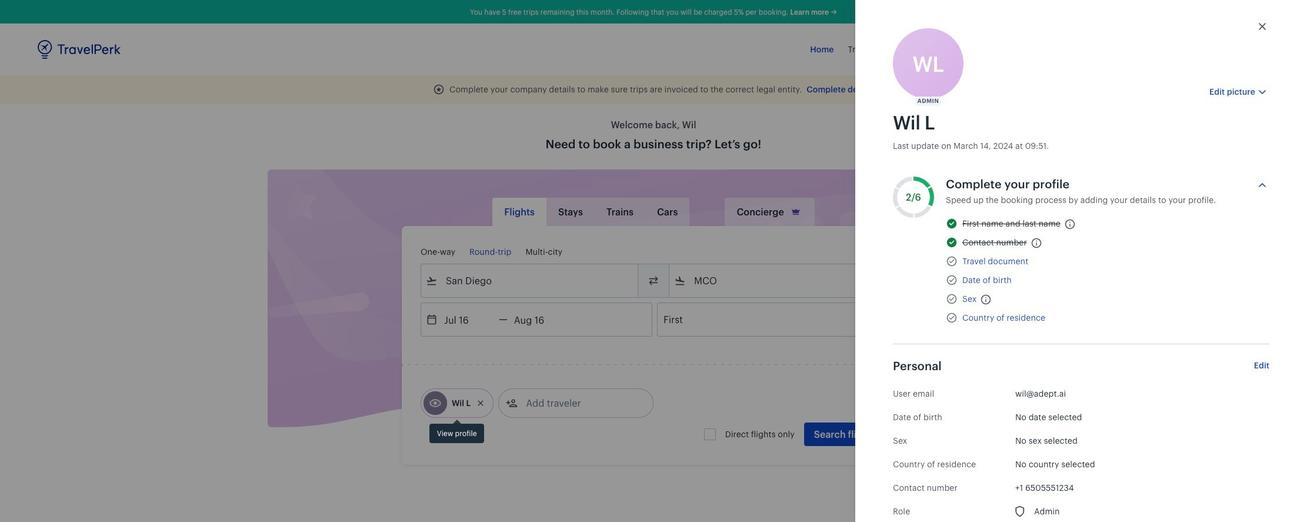 Task type: vqa. For each thing, say whether or not it's contained in the screenshot.
Spirit Airlines image
no



Task type: describe. For each thing, give the bounding box(es) containing it.
Return text field
[[508, 303, 569, 336]]

Add traveler search field
[[518, 394, 640, 413]]



Task type: locate. For each thing, give the bounding box(es) containing it.
Depart text field
[[438, 303, 499, 336]]

From search field
[[438, 271, 623, 290]]

To search field
[[686, 271, 871, 290]]

tooltip
[[430, 418, 485, 443]]



